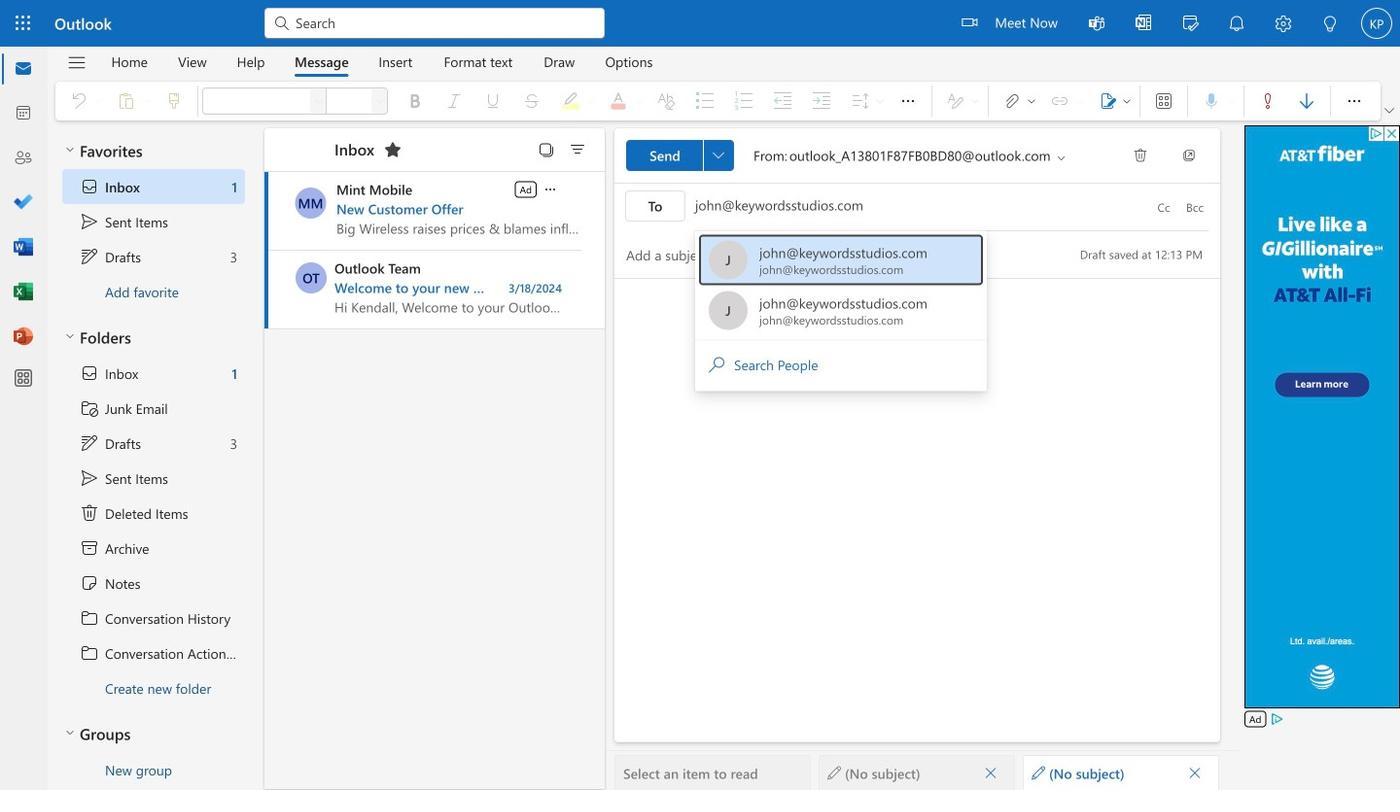 Task type: vqa. For each thing, say whether or not it's contained in the screenshot.
Outlook_180x image
no



Task type: locate. For each thing, give the bounding box(es) containing it.
banner
[[0, 0, 1401, 47]]

message list no conversations selected list box
[[265, 172, 607, 790]]

17 tree item from the top
[[62, 717, 245, 753]]

14 tree item from the top
[[62, 601, 245, 636]]

1 tree from the top
[[62, 133, 245, 321]]

0 vertical spatial john@keywordsstudios.com image
[[709, 241, 748, 280]]

Add a subject text field
[[615, 239, 1063, 270]]

5 tree item from the top
[[62, 274, 245, 309]]

mint mobile image
[[295, 188, 326, 219]]

2 tree item from the top
[[62, 169, 245, 204]]

heading
[[335, 128, 409, 171]]

heading inside message list section
[[335, 128, 409, 171]]

tree
[[62, 133, 245, 321], [62, 356, 245, 718]]

tags group
[[1249, 82, 1327, 117]]

to do image
[[14, 194, 33, 213]]

application
[[0, 0, 1401, 791]]

1 vertical spatial tree
[[62, 356, 245, 718]]

include group
[[993, 82, 1136, 121]]

13 tree item from the top
[[62, 566, 245, 601]]

None search field
[[265, 0, 605, 44]]

1 vertical spatial john@keywordsstudios.com image
[[709, 291, 748, 330]]

excel image
[[14, 283, 33, 303]]

powerpoint image
[[14, 328, 33, 347]]

tab list
[[96, 47, 668, 77]]

6 tree item from the top
[[62, 320, 245, 356]]

tree item
[[62, 133, 245, 169], [62, 169, 245, 204], [62, 204, 245, 239], [62, 239, 245, 274], [62, 274, 245, 309], [62, 320, 245, 356], [62, 356, 245, 391], [62, 391, 245, 426], [62, 426, 245, 461], [62, 461, 245, 496], [62, 496, 245, 531], [62, 531, 245, 566], [62, 566, 245, 601], [62, 601, 245, 636], [62, 636, 245, 671], [62, 671, 245, 706], [62, 717, 245, 753], [62, 753, 245, 788]]

0 vertical spatial tree
[[62, 133, 245, 321]]

message list section
[[265, 124, 607, 790]]

11 tree item from the top
[[62, 496, 245, 531]]

7 tree item from the top
[[62, 356, 245, 391]]

Message body, press Alt+F10 to exit text field
[[627, 295, 1209, 565]]

1 john@keywordsstudios.com image from the top
[[709, 241, 748, 280]]

1 tree item from the top
[[62, 133, 245, 169]]

16 tree item from the top
[[62, 671, 245, 706]]

john@keywordsstudios.com image
[[709, 241, 748, 280], [709, 291, 748, 330]]

calendar image
[[14, 104, 33, 124]]

Font text field
[[203, 90, 310, 113]]

kp image
[[1362, 8, 1393, 39]]



Task type: describe. For each thing, give the bounding box(es) containing it.
18 tree item from the top
[[62, 753, 245, 788]]

3 tree item from the top
[[62, 204, 245, 239]]

set your advertising preferences image
[[1270, 712, 1285, 728]]

people image
[[14, 149, 33, 168]]

2 john@keywordsstudios.com image from the top
[[709, 291, 748, 330]]

4 tree item from the top
[[62, 239, 245, 274]]

2 tree from the top
[[62, 356, 245, 718]]

word image
[[14, 238, 33, 258]]

basic text group
[[202, 82, 928, 121]]

Search field
[[294, 12, 593, 32]]

15 tree item from the top
[[62, 636, 245, 671]]

8 tree item from the top
[[62, 391, 245, 426]]

left-rail-appbar navigation
[[4, 47, 43, 360]]

9 tree item from the top
[[62, 426, 245, 461]]

reading pane main content
[[607, 121, 1240, 791]]

Select a conversation checkbox
[[296, 263, 327, 294]]

recipient picker list box
[[696, 231, 987, 392]]

clipboard group
[[59, 82, 194, 121]]

onenote feed image
[[1134, 13, 1154, 32]]

more apps image
[[14, 370, 33, 389]]

mail image
[[14, 59, 33, 79]]

To field
[[696, 196, 1149, 218]]

outlook team image
[[296, 263, 327, 294]]

12 tree item from the top
[[62, 531, 245, 566]]

my day image
[[1181, 13, 1200, 32]]

Font size text field
[[327, 90, 372, 113]]

10 tree item from the top
[[62, 461, 245, 496]]



